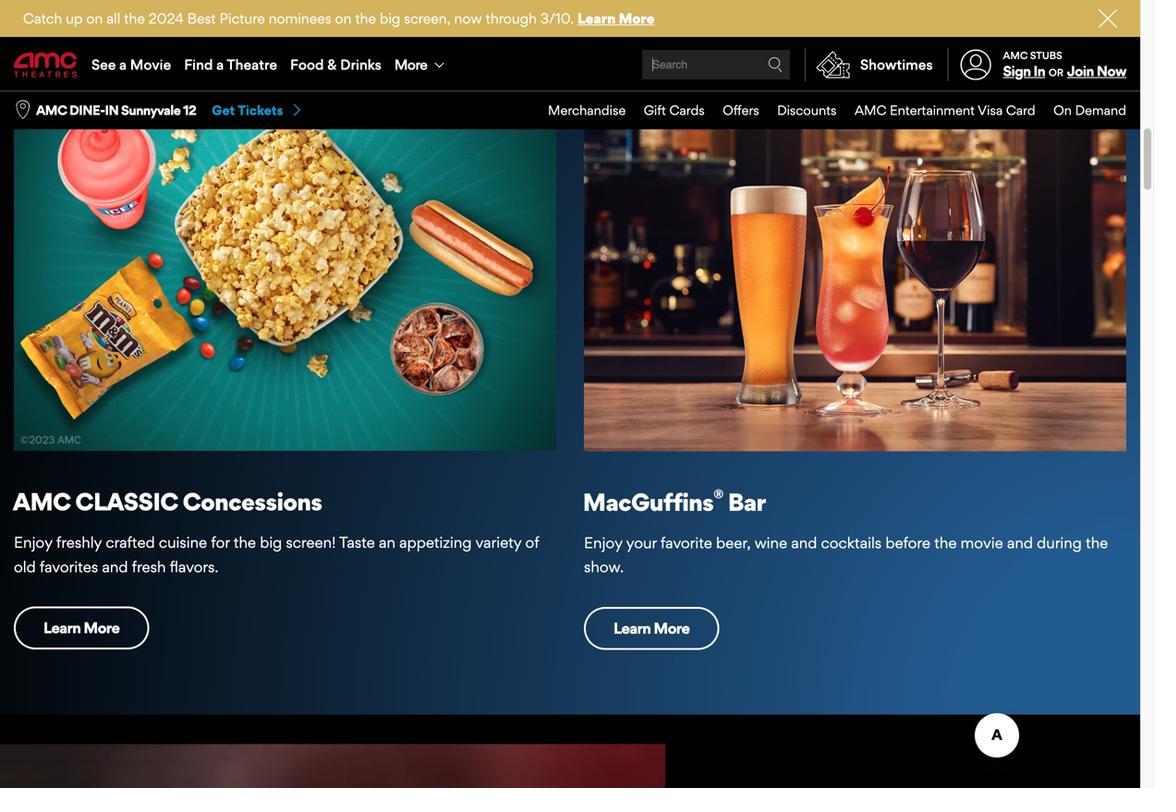 Task type: describe. For each thing, give the bounding box(es) containing it.
sign
[[1004, 63, 1032, 80]]

amc entertainment visa card
[[855, 102, 1036, 118]]

join
[[1068, 63, 1095, 80]]

sign in or join amc stubs element
[[948, 39, 1127, 91]]

menu containing more
[[0, 39, 1141, 91]]

more down favorites
[[84, 619, 120, 638]]

flavors.
[[170, 558, 219, 576]]

nominees
[[269, 10, 332, 27]]

gift cards
[[644, 102, 705, 118]]

3/10.
[[541, 10, 574, 27]]

2 horizontal spatial and
[[1008, 534, 1034, 552]]

search the AMC website text field
[[650, 58, 768, 72]]

cocktails
[[822, 534, 882, 552]]

all
[[107, 10, 120, 27]]

before
[[886, 534, 931, 552]]

drinks
[[340, 56, 382, 73]]

bar
[[728, 488, 766, 517]]

amc entertainment visa card link
[[837, 92, 1036, 129]]

in
[[105, 102, 119, 118]]

fresh
[[132, 558, 166, 576]]

learn more link for macguffins
[[584, 607, 720, 650]]

enjoy for macguffins
[[584, 534, 623, 552]]

find
[[184, 56, 213, 73]]

amc stubs sign in or join now
[[1004, 49, 1127, 80]]

amc for amc dine-in sunnyvale 12
[[36, 102, 67, 118]]

beer,
[[717, 534, 751, 552]]

submit search icon image
[[768, 57, 783, 72]]

or
[[1049, 67, 1064, 79]]

a for movie
[[119, 56, 127, 73]]

macguffins image
[[584, 64, 1127, 452]]

sunnyvale
[[121, 102, 181, 118]]

best
[[187, 10, 216, 27]]

of
[[526, 534, 539, 552]]

catch
[[23, 10, 62, 27]]

tickets
[[238, 102, 283, 118]]

crafted
[[106, 534, 155, 552]]

wine
[[755, 534, 788, 552]]

on
[[1054, 102, 1073, 118]]

card
[[1007, 102, 1036, 118]]

up
[[66, 10, 83, 27]]

old
[[14, 558, 36, 576]]

movie
[[130, 56, 171, 73]]

find a theatre
[[184, 56, 277, 73]]

taste
[[339, 534, 375, 552]]

more button
[[388, 39, 455, 91]]

gift cards link
[[626, 92, 705, 129]]

merchandise link
[[530, 92, 626, 129]]

big inside the enjoy freshly crafted cuisine for the big screen! taste an appetizing variety of old favorites and fresh flavors.
[[260, 534, 282, 552]]

amc for amc stubs sign in or join now
[[1004, 49, 1028, 61]]

movie
[[961, 534, 1004, 552]]

more right the 3/10.
[[619, 10, 655, 27]]

cuisine
[[159, 534, 207, 552]]

showtimes image
[[806, 48, 861, 81]]

&
[[328, 56, 337, 73]]

appetizing
[[400, 534, 472, 552]]

dine-
[[69, 102, 105, 118]]

stubs
[[1031, 49, 1063, 61]]

12
[[183, 102, 196, 118]]

2 on from the left
[[335, 10, 352, 27]]

food & drinks link
[[284, 39, 388, 91]]

macguffins ® bar
[[583, 485, 766, 517]]

on demand
[[1054, 102, 1127, 118]]

get tickets
[[212, 102, 283, 118]]

discounts
[[778, 102, 837, 118]]

freshly
[[56, 534, 102, 552]]

theatre
[[227, 56, 277, 73]]

1 horizontal spatial and
[[792, 534, 818, 552]]

merchandise
[[548, 102, 626, 118]]

get
[[212, 102, 235, 118]]

offers
[[723, 102, 760, 118]]

cards
[[670, 102, 705, 118]]

macguffins
[[583, 488, 714, 517]]

amc classic concessions
[[13, 487, 322, 517]]

food
[[290, 56, 324, 73]]

2024
[[149, 10, 184, 27]]

on demand link
[[1036, 92, 1127, 129]]

discounts link
[[760, 92, 837, 129]]



Task type: vqa. For each thing, say whether or not it's contained in the screenshot.
Showtimes "link"
yes



Task type: locate. For each thing, give the bounding box(es) containing it.
and
[[792, 534, 818, 552], [1008, 534, 1034, 552], [102, 558, 128, 576]]

learn down favorites
[[43, 619, 81, 638]]

amc
[[1004, 49, 1028, 61], [855, 102, 887, 118], [36, 102, 67, 118], [13, 487, 71, 517]]

the up drinks
[[355, 10, 376, 27]]

more down 'screen,'
[[395, 56, 427, 73]]

and right movie
[[1008, 534, 1034, 552]]

favorite
[[661, 534, 713, 552]]

0 horizontal spatial big
[[260, 534, 282, 552]]

a right "see"
[[119, 56, 127, 73]]

in
[[1034, 63, 1046, 80]]

and inside the enjoy freshly crafted cuisine for the big screen! taste an appetizing variety of old favorites and fresh flavors.
[[102, 558, 128, 576]]

1 learn more from the left
[[43, 619, 120, 638]]

get tickets link
[[212, 102, 304, 119]]

more
[[619, 10, 655, 27], [395, 56, 427, 73], [84, 619, 120, 638], [654, 619, 690, 638]]

offers link
[[705, 92, 760, 129]]

see
[[92, 56, 116, 73]]

0 vertical spatial big
[[380, 10, 401, 27]]

0 horizontal spatial on
[[86, 10, 103, 27]]

enjoy
[[14, 534, 52, 552], [584, 534, 623, 552]]

amc dine-in sunnyvale 12
[[36, 102, 196, 118]]

menu down showtimes image
[[530, 92, 1127, 129]]

amc dine-in sunnyvale 12 button
[[36, 101, 196, 119]]

1 vertical spatial menu
[[530, 92, 1127, 129]]

sign in button
[[1004, 63, 1046, 80]]

learn more link for amc classic concessions
[[14, 607, 149, 650]]

picture
[[220, 10, 265, 27]]

show.
[[584, 558, 624, 577]]

menu
[[0, 39, 1141, 91], [530, 92, 1127, 129]]

now
[[455, 10, 482, 27]]

0 horizontal spatial and
[[102, 558, 128, 576]]

the right all
[[124, 10, 145, 27]]

1 a from the left
[[119, 56, 127, 73]]

see a movie link
[[85, 39, 178, 91]]

variety
[[476, 534, 522, 552]]

enjoy up the show.
[[584, 534, 623, 552]]

and right 'wine'
[[792, 534, 818, 552]]

0 horizontal spatial learn more
[[43, 619, 120, 638]]

amc classic image
[[14, 64, 557, 451]]

0 horizontal spatial enjoy
[[14, 534, 52, 552]]

learn more link right the 3/10.
[[578, 10, 655, 27]]

enjoy your favorite beer, wine and cocktails before the movie and during the show.
[[584, 534, 1109, 577]]

visa
[[978, 102, 1003, 118]]

1 horizontal spatial a
[[217, 56, 224, 73]]

learn more link down the show.
[[584, 607, 720, 650]]

the inside the enjoy freshly crafted cuisine for the big screen! taste an appetizing variety of old favorites and fresh flavors.
[[234, 534, 256, 552]]

learn more down the show.
[[614, 619, 690, 638]]

the right for
[[234, 534, 256, 552]]

join now button
[[1068, 63, 1127, 80]]

big
[[380, 10, 401, 27], [260, 534, 282, 552]]

more inside button
[[395, 56, 427, 73]]

1 on from the left
[[86, 10, 103, 27]]

during
[[1038, 534, 1083, 552]]

1 horizontal spatial enjoy
[[584, 534, 623, 552]]

1 enjoy from the left
[[14, 534, 52, 552]]

on left all
[[86, 10, 103, 27]]

an
[[379, 534, 396, 552]]

amc up freshly
[[13, 487, 71, 517]]

learn down the show.
[[614, 619, 651, 638]]

amc for amc classic concessions
[[13, 487, 71, 517]]

screen,
[[404, 10, 451, 27]]

the right during
[[1086, 534, 1109, 552]]

a for theatre
[[217, 56, 224, 73]]

enjoy up old
[[14, 534, 52, 552]]

amc inside amc stubs sign in or join now
[[1004, 49, 1028, 61]]

learn for macguffins
[[614, 619, 651, 638]]

learn more
[[43, 619, 120, 638], [614, 619, 690, 638]]

your
[[627, 534, 657, 552]]

through
[[486, 10, 537, 27]]

1 horizontal spatial learn more
[[614, 619, 690, 638]]

screen!
[[286, 534, 336, 552]]

amc up sign
[[1004, 49, 1028, 61]]

cookie consent banner dialog
[[0, 718, 1141, 789]]

learn right the 3/10.
[[578, 10, 616, 27]]

amc down the showtimes link in the right top of the page
[[855, 102, 887, 118]]

favorites
[[40, 558, 98, 576]]

demand
[[1076, 102, 1127, 118]]

a
[[119, 56, 127, 73], [217, 56, 224, 73]]

a right find
[[217, 56, 224, 73]]

enjoy inside the enjoy freshly crafted cuisine for the big screen! taste an appetizing variety of old favorites and fresh flavors.
[[14, 534, 52, 552]]

2 learn more from the left
[[614, 619, 690, 638]]

concessions
[[183, 487, 322, 517]]

amc logo image
[[14, 52, 79, 77], [14, 52, 79, 77]]

amc left dine-
[[36, 102, 67, 118]]

and down crafted
[[102, 558, 128, 576]]

big left screen!
[[260, 534, 282, 552]]

amc for amc entertainment visa card
[[855, 102, 887, 118]]

the left movie
[[935, 534, 957, 552]]

0 vertical spatial menu
[[0, 39, 1141, 91]]

big left 'screen,'
[[380, 10, 401, 27]]

learn more down favorites
[[43, 619, 120, 638]]

1 horizontal spatial on
[[335, 10, 352, 27]]

0 horizontal spatial a
[[119, 56, 127, 73]]

now
[[1097, 63, 1127, 80]]

learn more link down favorites
[[14, 607, 149, 650]]

gift
[[644, 102, 667, 118]]

classic
[[75, 487, 178, 517]]

see a movie
[[92, 56, 171, 73]]

showtimes
[[861, 56, 933, 73]]

menu up merchandise link
[[0, 39, 1141, 91]]

enjoy inside enjoy your favorite beer, wine and cocktails before the movie and during the show.
[[584, 534, 623, 552]]

2 enjoy from the left
[[584, 534, 623, 552]]

1 vertical spatial big
[[260, 534, 282, 552]]

enjoy freshly crafted cuisine for the big screen! taste an appetizing variety of old favorites and fresh flavors.
[[14, 534, 539, 576]]

learn for amc classic concessions
[[43, 619, 81, 638]]

menu containing merchandise
[[530, 92, 1127, 129]]

for
[[211, 534, 230, 552]]

learn more for amc classic concessions
[[43, 619, 120, 638]]

food & drinks
[[290, 56, 382, 73]]

on
[[86, 10, 103, 27], [335, 10, 352, 27]]

learn
[[578, 10, 616, 27], [43, 619, 81, 638], [614, 619, 651, 638]]

entertainment
[[890, 102, 975, 118]]

showtimes link
[[805, 48, 933, 81]]

user profile image
[[951, 49, 1002, 80]]

learn more for macguffins
[[614, 619, 690, 638]]

2 a from the left
[[217, 56, 224, 73]]

amc inside 'link'
[[855, 102, 887, 118]]

enjoy for amc classic concessions
[[14, 534, 52, 552]]

®
[[714, 485, 724, 508]]

1 horizontal spatial big
[[380, 10, 401, 27]]

on right nominees
[[335, 10, 352, 27]]

amc inside button
[[36, 102, 67, 118]]

find a theatre link
[[178, 39, 284, 91]]

more down favorite
[[654, 619, 690, 638]]

learn more link
[[578, 10, 655, 27], [14, 607, 149, 650], [584, 607, 720, 650]]

the
[[124, 10, 145, 27], [355, 10, 376, 27], [234, 534, 256, 552], [935, 534, 957, 552], [1086, 534, 1109, 552]]

catch up on all the 2024 best picture nominees on the big screen, now through 3/10. learn more
[[23, 10, 655, 27]]



